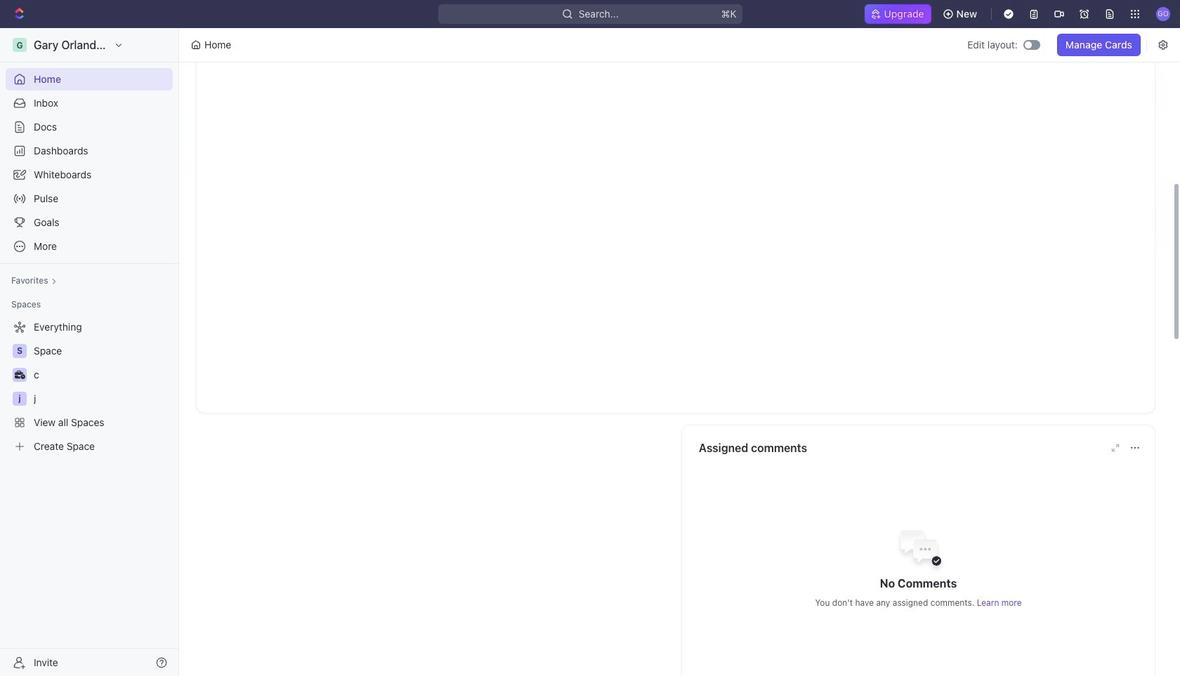 Task type: locate. For each thing, give the bounding box(es) containing it.
tree
[[6, 316, 173, 458]]



Task type: describe. For each thing, give the bounding box(es) containing it.
business time image
[[14, 371, 25, 379]]

tree inside sidebar navigation
[[6, 316, 173, 458]]

gary orlando's workspace, , element
[[13, 38, 27, 52]]

sidebar navigation
[[0, 28, 182, 677]]

space, , element
[[13, 344, 27, 358]]

j, , element
[[13, 392, 27, 406]]



Task type: vqa. For each thing, say whether or not it's contained in the screenshot.
tree
yes



